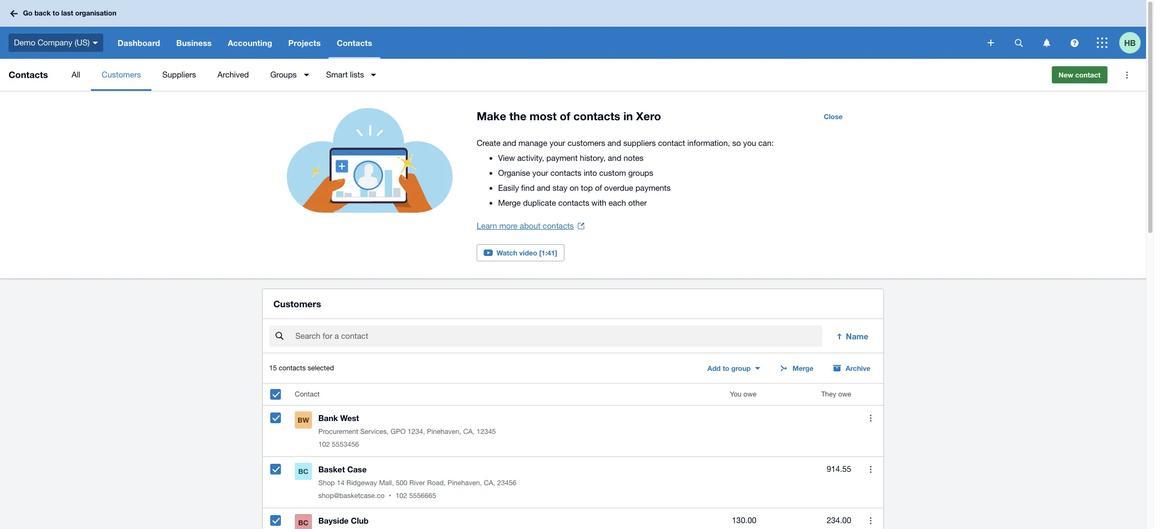 Task type: describe. For each thing, give the bounding box(es) containing it.
procurement
[[318, 428, 358, 436]]

business button
[[168, 27, 220, 59]]

back
[[34, 9, 51, 17]]

0 vertical spatial your
[[550, 139, 566, 148]]

organisation
[[75, 9, 116, 17]]

130.00 link
[[732, 515, 757, 528]]

other
[[628, 199, 647, 208]]

ridgeway
[[347, 480, 377, 488]]

merge duplicate contacts with each other
[[498, 199, 647, 208]]

bayside club
[[318, 517, 369, 526]]

1 horizontal spatial customers
[[274, 299, 321, 310]]

notes
[[624, 154, 644, 163]]

case
[[347, 465, 367, 475]]

watch
[[497, 249, 518, 257]]

merge for merge
[[793, 365, 814, 373]]

xero
[[636, 110, 661, 123]]

archived button
[[207, 59, 260, 91]]

15
[[269, 365, 277, 373]]

history,
[[580, 154, 606, 163]]

15 contacts selected
[[269, 365, 334, 373]]

the
[[510, 110, 527, 123]]

payments
[[636, 184, 671, 193]]

accounting
[[228, 38, 272, 48]]

activity,
[[517, 154, 544, 163]]

you owe
[[730, 391, 757, 399]]

5553456
[[332, 441, 359, 449]]

organise your contacts into custom groups
[[498, 169, 653, 178]]

stay
[[553, 184, 568, 193]]

owe for you owe
[[744, 391, 757, 399]]

bank
[[318, 414, 338, 423]]

services,
[[360, 428, 389, 436]]

learn more about contacts
[[477, 222, 574, 231]]

500
[[396, 480, 408, 488]]

customers
[[568, 139, 606, 148]]

contacts down the payment
[[551, 169, 582, 178]]

about
[[520, 222, 541, 231]]

pinehaven, inside the basket case shop 14 ridgeway mall, 500 river road, pinehaven, ca, 23456 shop@basketcase.co • 102 5556665
[[448, 480, 482, 488]]

merge for merge duplicate contacts with each other
[[498, 199, 521, 208]]

shop
[[318, 480, 335, 488]]

contacts down merge duplicate contacts with each other
[[543, 222, 574, 231]]

archived
[[218, 70, 249, 79]]

go
[[23, 9, 33, 17]]

demo
[[14, 38, 35, 47]]

you
[[730, 391, 742, 399]]

pinehaven, inside bank west procurement services, gpo 1234, pinehaven, ca, 12345 102 5553456
[[427, 428, 461, 436]]

914.55
[[827, 465, 852, 474]]

bank west procurement services, gpo 1234, pinehaven, ca, 12345 102 5553456
[[318, 414, 496, 449]]

add to group button
[[701, 360, 767, 377]]

hb button
[[1120, 27, 1146, 59]]

customers inside button
[[102, 70, 141, 79]]

menu containing all
[[61, 59, 1043, 91]]

1 vertical spatial your
[[533, 169, 548, 178]]

with
[[592, 199, 607, 208]]

130.00
[[732, 517, 757, 526]]

name button
[[829, 326, 877, 347]]

dashboard link
[[110, 27, 168, 59]]

new
[[1059, 71, 1074, 79]]

svg image inside demo company (us) popup button
[[92, 42, 98, 44]]

234.00
[[827, 517, 852, 526]]

shop@basketcase.co
[[318, 493, 385, 501]]

and up duplicate
[[537, 184, 550, 193]]

organise
[[498, 169, 530, 178]]

102 inside bank west procurement services, gpo 1234, pinehaven, ca, 12345 102 5553456
[[318, 441, 330, 449]]

they owe
[[822, 391, 852, 399]]

contact list table element
[[263, 384, 884, 530]]

dashboard
[[118, 38, 160, 48]]

add to group
[[708, 365, 751, 373]]

club
[[351, 517, 369, 526]]

smart lists button
[[316, 59, 383, 91]]

(us)
[[75, 38, 90, 47]]

12345
[[477, 428, 496, 436]]

groups
[[629, 169, 653, 178]]

and left suppliers
[[608, 139, 621, 148]]

0 horizontal spatial contacts
[[9, 69, 48, 80]]

name
[[846, 332, 869, 342]]

bc for 130.00
[[298, 519, 309, 528]]

smart lists
[[326, 70, 364, 79]]

view
[[498, 154, 515, 163]]

1 more row options image from the top
[[860, 408, 882, 429]]

easily
[[498, 184, 519, 193]]

1234,
[[408, 428, 425, 436]]

add
[[708, 365, 721, 373]]

contacts right 15
[[279, 365, 306, 373]]

0 vertical spatial of
[[560, 110, 571, 123]]



Task type: locate. For each thing, give the bounding box(es) containing it.
menu
[[61, 59, 1043, 91]]

overdue
[[604, 184, 633, 193]]

1 horizontal spatial to
[[723, 365, 730, 373]]

contacts inside dropdown button
[[337, 38, 372, 48]]

contact right suppliers
[[658, 139, 685, 148]]

of right most
[[560, 110, 571, 123]]

to right the add
[[723, 365, 730, 373]]

contact right "new"
[[1076, 71, 1101, 79]]

last
[[61, 9, 73, 17]]

bayside
[[318, 517, 349, 526]]

to left last on the top of the page
[[53, 9, 59, 17]]

0 horizontal spatial your
[[533, 169, 548, 178]]

new contact
[[1059, 71, 1101, 79]]

2 owe from the left
[[839, 391, 852, 399]]

1 vertical spatial merge
[[793, 365, 814, 373]]

archive
[[846, 365, 871, 373]]

navigation
[[110, 27, 981, 59]]

ca, left 23456
[[484, 480, 495, 488]]

pinehaven, right road,
[[448, 480, 482, 488]]

Search for a contact field
[[294, 327, 823, 347]]

1 horizontal spatial 102
[[396, 493, 407, 501]]

contacts
[[574, 110, 621, 123], [551, 169, 582, 178], [558, 199, 590, 208], [543, 222, 574, 231], [279, 365, 306, 373]]

1 horizontal spatial svg image
[[1043, 39, 1050, 47]]

actions menu image
[[1117, 64, 1138, 86]]

custom
[[599, 169, 626, 178]]

close button
[[818, 108, 849, 125]]

0 horizontal spatial contact
[[658, 139, 685, 148]]

0 vertical spatial customers
[[102, 70, 141, 79]]

23456
[[497, 480, 517, 488]]

0 horizontal spatial of
[[560, 110, 571, 123]]

into
[[584, 169, 597, 178]]

view activity, payment history, and notes
[[498, 154, 644, 163]]

2 bc from the top
[[298, 519, 309, 528]]

contact inside button
[[1076, 71, 1101, 79]]

easily find and stay on top of overdue payments
[[498, 184, 671, 193]]

owe right they
[[839, 391, 852, 399]]

0 horizontal spatial ca,
[[463, 428, 475, 436]]

more row options image
[[860, 408, 882, 429], [860, 511, 882, 530]]

and up custom
[[608, 154, 622, 163]]

watch video [1:41] button
[[477, 245, 564, 262]]

more row options image down archive
[[860, 408, 882, 429]]

customers button
[[91, 59, 152, 91]]

suppliers
[[162, 70, 196, 79]]

1 owe from the left
[[744, 391, 757, 399]]

go back to last organisation
[[23, 9, 116, 17]]

owe for they owe
[[839, 391, 852, 399]]

0 horizontal spatial merge
[[498, 199, 521, 208]]

make
[[477, 110, 506, 123]]

contacts button
[[329, 27, 380, 59]]

go back to last organisation link
[[6, 4, 123, 23]]

owe
[[744, 391, 757, 399], [839, 391, 852, 399]]

all button
[[61, 59, 91, 91]]

1 horizontal spatial ca,
[[484, 480, 495, 488]]

groups button
[[260, 59, 316, 91]]

1 vertical spatial pinehaven,
[[448, 480, 482, 488]]

1 vertical spatial ca,
[[484, 480, 495, 488]]

business
[[176, 38, 212, 48]]

navigation inside banner
[[110, 27, 981, 59]]

top
[[581, 184, 593, 193]]

ca,
[[463, 428, 475, 436], [484, 480, 495, 488]]

banner
[[0, 0, 1146, 59]]

suppliers
[[624, 139, 656, 148]]

create and manage your customers and suppliers contact information, so you can:
[[477, 139, 774, 148]]

1 vertical spatial customers
[[274, 299, 321, 310]]

0 horizontal spatial to
[[53, 9, 59, 17]]

projects button
[[280, 27, 329, 59]]

svg image
[[1043, 39, 1050, 47], [92, 42, 98, 44]]

projects
[[288, 38, 321, 48]]

1 vertical spatial contacts
[[9, 69, 48, 80]]

your down activity,
[[533, 169, 548, 178]]

1 horizontal spatial contact
[[1076, 71, 1101, 79]]

1 vertical spatial to
[[723, 365, 730, 373]]

you
[[743, 139, 756, 148]]

company
[[38, 38, 72, 47]]

1 horizontal spatial owe
[[839, 391, 852, 399]]

1 vertical spatial contact
[[658, 139, 685, 148]]

information,
[[688, 139, 730, 148]]

to inside popup button
[[723, 365, 730, 373]]

0 vertical spatial merge
[[498, 199, 521, 208]]

1 vertical spatial of
[[595, 184, 602, 193]]

0 horizontal spatial owe
[[744, 391, 757, 399]]

contacts up customers
[[574, 110, 621, 123]]

gpo
[[391, 428, 406, 436]]

contacts down on
[[558, 199, 590, 208]]

merge button
[[774, 360, 820, 377]]

lists
[[350, 70, 364, 79]]

manage
[[519, 139, 548, 148]]

1 horizontal spatial your
[[550, 139, 566, 148]]

payment
[[547, 154, 578, 163]]

find
[[521, 184, 535, 193]]

bc left basket
[[298, 468, 309, 476]]

ca, left 12345
[[463, 428, 475, 436]]

1 horizontal spatial contacts
[[337, 38, 372, 48]]

pinehaven,
[[427, 428, 461, 436], [448, 480, 482, 488]]

0 vertical spatial bc
[[298, 468, 309, 476]]

and
[[503, 139, 516, 148], [608, 139, 621, 148], [608, 154, 622, 163], [537, 184, 550, 193]]

0 vertical spatial more row options image
[[860, 408, 882, 429]]

contact
[[295, 391, 320, 399]]

most
[[530, 110, 557, 123]]

mall,
[[379, 480, 394, 488]]

banner containing hb
[[0, 0, 1146, 59]]

suppliers button
[[152, 59, 207, 91]]

accounting button
[[220, 27, 280, 59]]

1 bc from the top
[[298, 468, 309, 476]]

contacts up 'lists'
[[337, 38, 372, 48]]

2 more row options image from the top
[[860, 511, 882, 530]]

navigation containing dashboard
[[110, 27, 981, 59]]

each
[[609, 199, 626, 208]]

contacts down the demo
[[9, 69, 48, 80]]

group
[[732, 365, 751, 373]]

•
[[389, 493, 391, 501]]

1 vertical spatial 102
[[396, 493, 407, 501]]

1 vertical spatial bc
[[298, 519, 309, 528]]

basket case shop 14 ridgeway mall, 500 river road, pinehaven, ca, 23456 shop@basketcase.co • 102 5556665
[[318, 465, 517, 501]]

14
[[337, 480, 345, 488]]

on
[[570, 184, 579, 193]]

west
[[340, 414, 359, 423]]

in
[[624, 110, 633, 123]]

1 vertical spatial more row options image
[[860, 511, 882, 530]]

bc for 914.55
[[298, 468, 309, 476]]

more row options image
[[860, 459, 882, 481]]

merge inside merge 'button'
[[793, 365, 814, 373]]

0 horizontal spatial 102
[[318, 441, 330, 449]]

hb
[[1125, 38, 1136, 47]]

0 vertical spatial ca,
[[463, 428, 475, 436]]

102 right •
[[396, 493, 407, 501]]

102 inside the basket case shop 14 ridgeway mall, 500 river road, pinehaven, ca, 23456 shop@basketcase.co • 102 5556665
[[396, 493, 407, 501]]

smart
[[326, 70, 348, 79]]

0 vertical spatial pinehaven,
[[427, 428, 461, 436]]

owe right you at the right of page
[[744, 391, 757, 399]]

svg image
[[10, 10, 18, 17], [1097, 37, 1108, 48], [1015, 39, 1023, 47], [1071, 39, 1079, 47], [988, 40, 994, 46]]

watch video [1:41]
[[497, 249, 558, 257]]

basket
[[318, 465, 345, 475]]

of right top
[[595, 184, 602, 193]]

0 vertical spatial contacts
[[337, 38, 372, 48]]

so
[[733, 139, 741, 148]]

1 horizontal spatial of
[[595, 184, 602, 193]]

0 vertical spatial to
[[53, 9, 59, 17]]

merge down the easily
[[498, 199, 521, 208]]

contacts
[[337, 38, 372, 48], [9, 69, 48, 80]]

ca, inside bank west procurement services, gpo 1234, pinehaven, ca, 12345 102 5553456
[[463, 428, 475, 436]]

road,
[[427, 480, 446, 488]]

your up the payment
[[550, 139, 566, 148]]

can:
[[759, 139, 774, 148]]

5556665
[[409, 493, 436, 501]]

demo company (us) button
[[0, 27, 110, 59]]

create
[[477, 139, 501, 148]]

pinehaven, right 1234,
[[427, 428, 461, 436]]

duplicate
[[523, 199, 556, 208]]

new contact button
[[1052, 66, 1108, 83]]

all
[[72, 70, 80, 79]]

0 horizontal spatial svg image
[[92, 42, 98, 44]]

svg image inside go back to last organisation link
[[10, 10, 18, 17]]

ca, inside the basket case shop 14 ridgeway mall, 500 river road, pinehaven, ca, 23456 shop@basketcase.co • 102 5556665
[[484, 480, 495, 488]]

0 horizontal spatial customers
[[102, 70, 141, 79]]

they
[[822, 391, 837, 399]]

bc left bayside
[[298, 519, 309, 528]]

close
[[824, 112, 843, 121]]

102 down procurement in the bottom of the page
[[318, 441, 330, 449]]

and up view
[[503, 139, 516, 148]]

demo company (us)
[[14, 38, 90, 47]]

merge left archive button
[[793, 365, 814, 373]]

video
[[520, 249, 537, 257]]

914.55 link
[[827, 464, 852, 476]]

0 vertical spatial contact
[[1076, 71, 1101, 79]]

river
[[409, 480, 425, 488]]

1 horizontal spatial merge
[[793, 365, 814, 373]]

contact
[[1076, 71, 1101, 79], [658, 139, 685, 148]]

more row options image right "234.00"
[[860, 511, 882, 530]]

your
[[550, 139, 566, 148], [533, 169, 548, 178]]

0 vertical spatial 102
[[318, 441, 330, 449]]

[1:41]
[[539, 249, 558, 257]]



Task type: vqa. For each thing, say whether or not it's contained in the screenshot.
Import link
no



